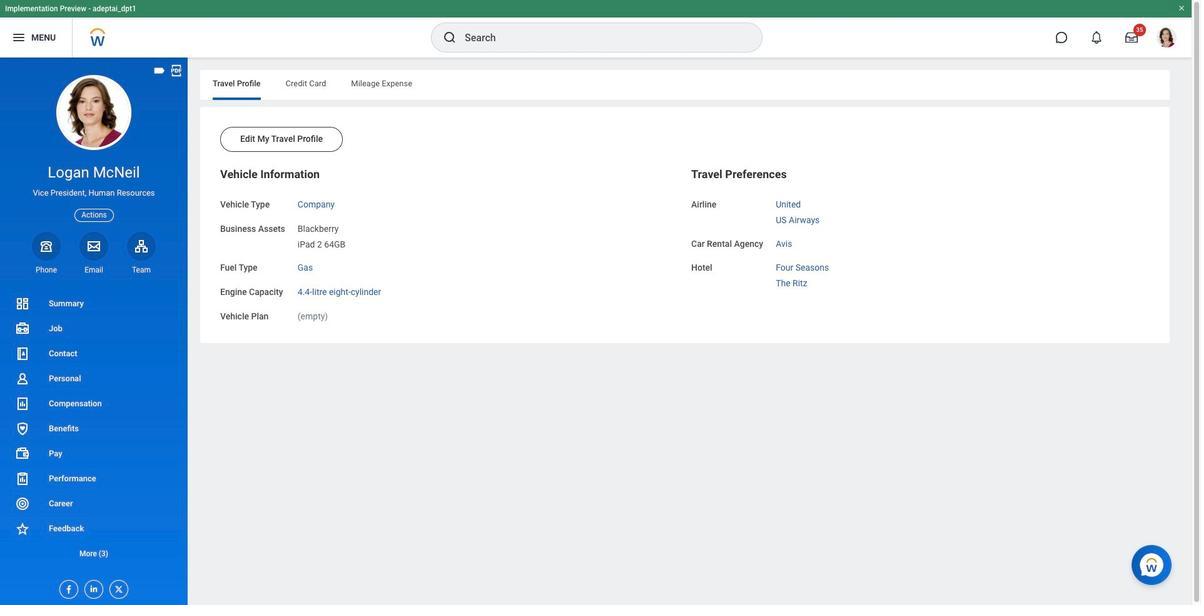 Task type: describe. For each thing, give the bounding box(es) containing it.
linkedin image
[[85, 581, 99, 595]]

summary image
[[15, 297, 30, 312]]

job image
[[15, 322, 30, 337]]

1 group from the left
[[220, 167, 679, 323]]

facebook image
[[60, 581, 74, 595]]

mail image
[[86, 239, 101, 254]]

2 group from the left
[[692, 167, 1150, 290]]

email logan mcneil element
[[79, 265, 108, 275]]

blackberry element
[[298, 221, 339, 234]]

profile logan mcneil image
[[1157, 28, 1177, 50]]

performance image
[[15, 472, 30, 487]]

Search Workday  search field
[[465, 24, 737, 51]]

compensation image
[[15, 397, 30, 412]]



Task type: locate. For each thing, give the bounding box(es) containing it.
view team image
[[134, 239, 149, 254]]

tag image
[[153, 64, 167, 78]]

benefits image
[[15, 422, 30, 437]]

navigation pane region
[[0, 58, 188, 606]]

phone image
[[38, 239, 55, 254]]

0 horizontal spatial group
[[220, 167, 679, 323]]

close environment banner image
[[1179, 4, 1186, 12]]

notifications large image
[[1091, 31, 1104, 44]]

group
[[220, 167, 679, 323], [692, 167, 1150, 290]]

1 horizontal spatial group
[[692, 167, 1150, 290]]

banner
[[0, 0, 1192, 58]]

pay image
[[15, 447, 30, 462]]

search image
[[443, 30, 458, 45]]

contact image
[[15, 347, 30, 362]]

team logan mcneil element
[[127, 265, 156, 275]]

phone logan mcneil element
[[32, 265, 61, 275]]

view printable version (pdf) image
[[170, 64, 183, 78]]

items selected list
[[776, 197, 840, 226], [298, 221, 366, 251], [776, 261, 850, 290]]

x image
[[110, 581, 124, 595]]

list
[[0, 292, 188, 567]]

personal image
[[15, 372, 30, 387]]

career image
[[15, 497, 30, 512]]

inbox large image
[[1126, 31, 1139, 44]]

justify image
[[11, 30, 26, 45]]

ipad 2 64gb element
[[298, 237, 346, 249]]

tab list
[[200, 70, 1171, 100]]

feedback image
[[15, 522, 30, 537]]



Task type: vqa. For each thing, say whether or not it's contained in the screenshot.
3 Button
no



